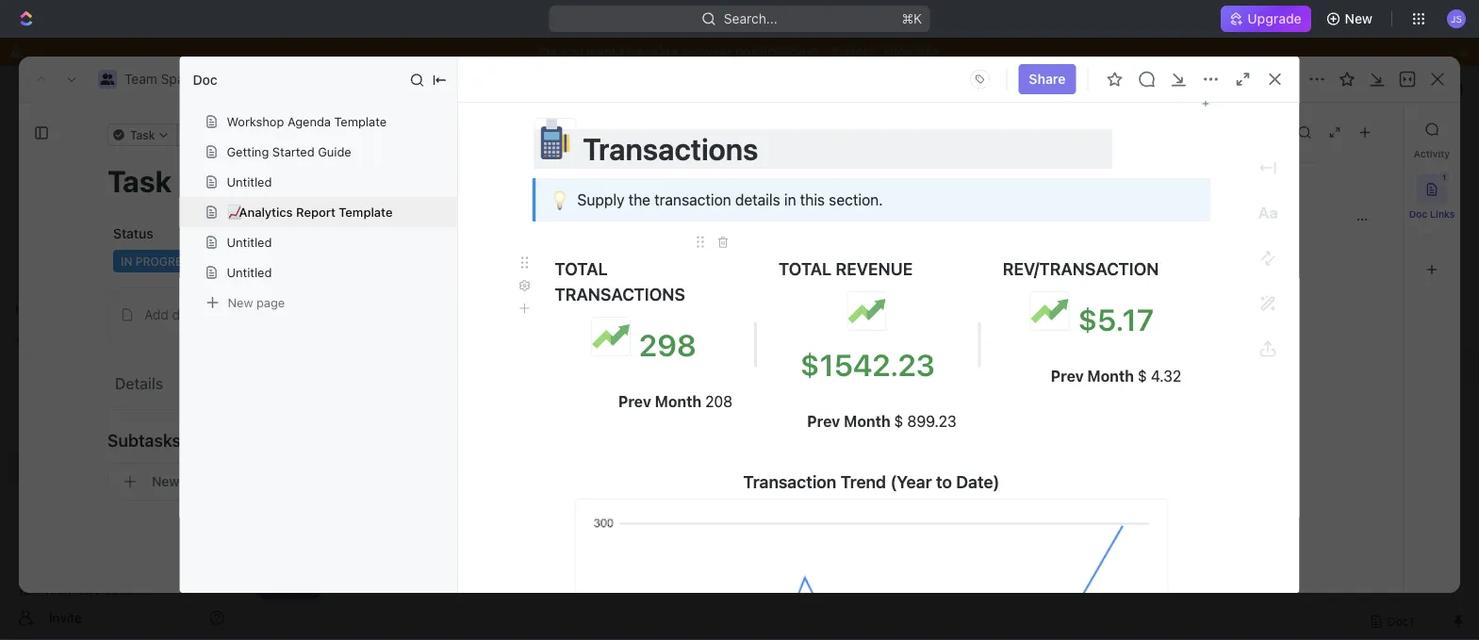 Task type: vqa. For each thing, say whether or not it's contained in the screenshot.
Spaces LINK
no



Task type: locate. For each thing, give the bounding box(es) containing it.
team space link up subtasks
[[45, 389, 228, 419]]

project 2
[[479, 81, 535, 96], [286, 141, 398, 172]]

upgrade link
[[1221, 6, 1311, 32]]

projects link
[[218, 71, 268, 87], [366, 77, 444, 100], [57, 421, 179, 451]]

1 vertical spatial $
[[894, 413, 903, 431]]

projects inside sidebar navigation
[[57, 428, 106, 443]]

space
[[161, 71, 199, 87], [82, 396, 120, 411]]

0 horizontal spatial doc
[[193, 72, 218, 88]]

2 vertical spatial new
[[152, 474, 180, 489]]

table
[[531, 203, 564, 219]]

total inside total transactions
[[554, 259, 607, 279]]

projects link left project 2 link
[[366, 77, 444, 100]]

1 vertical spatial add task button
[[441, 291, 521, 314]]

1 horizontal spatial total
[[779, 259, 831, 279]]

new inside button
[[152, 474, 180, 489]]

this right in
[[800, 191, 825, 209]]

0 vertical spatial new
[[1345, 11, 1373, 26]]

1 horizontal spatial $
[[1138, 367, 1147, 385]]

add task down calendar in the top of the page
[[464, 296, 513, 309]]

activity
[[1414, 148, 1450, 159]]

favorites button
[[8, 298, 72, 321]]

1 vertical spatial to
[[381, 226, 393, 241]]

0 horizontal spatial project
[[286, 141, 370, 172]]

new down subtasks
[[152, 474, 180, 489]]

doc down details
[[761, 253, 783, 267]]

$ left the 899.23
[[894, 413, 903, 431]]

0 horizontal spatial projects
[[57, 428, 106, 443]]

0 horizontal spatial projects link
[[57, 421, 179, 451]]

to right want
[[620, 44, 633, 59]]

total up transactions
[[554, 259, 607, 279]]

dates
[[526, 226, 562, 241]]

0 vertical spatial project
[[479, 81, 523, 96]]

prev month $ 899.23
[[807, 413, 956, 431]]

doc
[[193, 72, 218, 88], [1409, 208, 1428, 219], [761, 253, 783, 267]]

to for transaction
[[936, 472, 952, 492]]

prev
[[1051, 367, 1084, 385], [618, 393, 651, 411], [807, 413, 840, 431]]

2 horizontal spatial prev
[[1051, 367, 1084, 385]]

calendar link
[[436, 198, 496, 224]]

hide down ⌘k on the top right
[[884, 44, 913, 59]]

17
[[1201, 73, 1212, 86]]

add task up customize
[[1343, 149, 1400, 165]]

1 doc
[[752, 253, 783, 267]]

created
[[1114, 73, 1157, 86]]

1 vertical spatial project 2
[[286, 141, 398, 172]]

2 vertical spatial to
[[936, 472, 952, 492]]

prev down 298
[[618, 393, 651, 411]]

add task for bottom add task button
[[425, 443, 475, 456]]

1 for 1 doc
[[752, 253, 757, 267]]

1 vertical spatial add task
[[464, 296, 513, 309]]

2 horizontal spatial new
[[1345, 11, 1373, 26]]

1 horizontal spatial space
[[161, 71, 199, 87]]

list link
[[378, 198, 405, 224]]

1 inside button
[[1443, 173, 1447, 182]]

1 horizontal spatial relationships
[[1031, 121, 1147, 143]]

new page
[[228, 296, 285, 310]]

month left 208
[[655, 393, 701, 411]]

0 vertical spatial doc
[[193, 72, 218, 88]]

1 vertical spatial team space link
[[45, 389, 228, 419]]

total
[[554, 259, 607, 279], [779, 259, 831, 279]]

untitled
[[227, 175, 272, 189], [1050, 212, 1098, 227], [227, 235, 272, 249], [227, 265, 272, 280]]

doc left links
[[1409, 208, 1428, 219]]

1 vertical spatial relationships
[[733, 226, 816, 241]]

workshop agenda template
[[227, 115, 387, 129]]

team for team space
[[45, 396, 78, 411]]

new for new page
[[228, 296, 253, 310]]

month up trend
[[844, 413, 890, 431]]

0 vertical spatial to
[[620, 44, 633, 59]]

template for 📈analytics report template
[[339, 205, 393, 219]]

doc inside task sidebar navigation tab list
[[1409, 208, 1428, 219]]

add task button
[[1332, 142, 1412, 173], [441, 291, 521, 314], [402, 438, 482, 461]]

2 horizontal spatial to
[[936, 472, 952, 492]]

space down the details
[[82, 396, 120, 411]]

untitled down the docs
[[1050, 212, 1098, 227]]

1 horizontal spatial prev
[[807, 413, 840, 431]]

share
[[1029, 71, 1066, 87], [1231, 71, 1267, 87], [1252, 81, 1288, 96]]

1 vertical spatial space
[[82, 396, 120, 411]]

board link
[[306, 198, 347, 224]]

1 vertical spatial 1
[[752, 253, 757, 267]]

1 vertical spatial doc
[[1409, 208, 1428, 219]]

⌘k
[[902, 11, 923, 26]]

0 horizontal spatial to
[[381, 226, 393, 241]]

1 total from the left
[[554, 259, 607, 279]]

hide
[[884, 44, 913, 59], [1256, 203, 1285, 219]]

status
[[113, 226, 153, 241]]

1 vertical spatial team
[[45, 396, 78, 411]]

references 0
[[1050, 286, 1146, 304]]

2 total from the left
[[779, 259, 831, 279]]

month
[[1087, 367, 1134, 385], [655, 393, 701, 411], [844, 413, 890, 431]]

1 horizontal spatial to
[[620, 44, 633, 59]]

projects for projects /
[[389, 81, 439, 96]]

customize button
[[1295, 198, 1391, 224]]

0 vertical spatial relationships
[[1031, 121, 1147, 143]]

gantt link
[[595, 198, 634, 224]]

0 vertical spatial hide
[[884, 44, 913, 59]]

0 horizontal spatial hide
[[884, 44, 913, 59]]

0 vertical spatial template
[[334, 115, 387, 129]]

add task up the new task button
[[425, 443, 475, 456]]

add task
[[1343, 149, 1400, 165], [464, 296, 513, 309], [425, 443, 475, 456]]

/ left project 2 link
[[448, 81, 451, 96]]

task sidebar navigation tab list
[[1409, 114, 1455, 285]]

want
[[587, 44, 617, 59]]

0 vertical spatial month
[[1087, 367, 1134, 385]]

untitled down getting
[[227, 175, 272, 189]]

team right team space, , element
[[45, 396, 78, 411]]

prev for 298
[[618, 393, 651, 411]]

new inside button
[[1345, 11, 1373, 26]]

2 horizontal spatial projects
[[389, 81, 439, 96]]

1 horizontal spatial team
[[124, 71, 157, 87]]

doc for doc
[[193, 72, 218, 88]]

1 horizontal spatial project 2
[[479, 81, 535, 96]]

projects link down team space
[[57, 421, 179, 451]]

0 vertical spatial team
[[124, 71, 157, 87]]

assignees
[[744, 250, 800, 264]]

team inside tree
[[45, 396, 78, 411]]

prev down $5.17
[[1051, 367, 1084, 385]]

add task button up customize
[[1332, 142, 1412, 173]]

1 horizontal spatial new
[[228, 296, 253, 310]]

1 down activity
[[1443, 173, 1447, 182]]

/ up 86dqk6r6a
[[206, 71, 210, 87]]

0 horizontal spatial /
[[206, 71, 210, 87]]

project 2 right projects /
[[479, 81, 535, 96]]

1 horizontal spatial this
[[917, 44, 940, 59]]

relationships up assignees in the top right of the page
[[733, 226, 816, 241]]

add task for the top add task button
[[1343, 149, 1400, 165]]

$ left 4.32
[[1138, 367, 1147, 385]]

to down list link
[[381, 226, 393, 241]]

projects link up workshop
[[218, 71, 268, 87]]

upgrade
[[1248, 11, 1302, 26]]

tree containing team space
[[8, 356, 232, 640]]

subtasks button
[[107, 418, 918, 463]]

1 horizontal spatial hide
[[1256, 203, 1285, 219]]

space inside tree
[[82, 396, 120, 411]]

started
[[272, 145, 315, 159]]

1 vertical spatial template
[[339, 205, 393, 219]]

template
[[334, 115, 387, 129], [339, 205, 393, 219]]

projects left project 2 link
[[389, 81, 439, 96]]

project
[[479, 81, 523, 96], [286, 141, 370, 172]]

add left description
[[144, 307, 169, 322]]

search...
[[724, 11, 778, 26]]

1 horizontal spatial month
[[844, 413, 890, 431]]

list
[[382, 203, 405, 219]]

gantt
[[599, 203, 634, 219]]

projects down team space
[[57, 428, 106, 443]]

getting
[[227, 145, 269, 159]]

0 vertical spatial 1
[[1443, 173, 1447, 182]]

0 horizontal spatial space
[[82, 396, 120, 411]]

untitled inside task sidebar content section
[[1050, 212, 1098, 227]]

month left 4.32
[[1087, 367, 1134, 385]]

0 horizontal spatial new
[[152, 474, 180, 489]]

home
[[45, 127, 81, 142]]

add
[[1343, 149, 1368, 165], [464, 296, 485, 309], [144, 307, 169, 322], [425, 443, 447, 456]]

add task button up the new task button
[[402, 438, 482, 461]]

0 vertical spatial this
[[917, 44, 940, 59]]

1 vertical spatial new
[[228, 296, 253, 310]]

0 vertical spatial space
[[161, 71, 199, 87]]

team space link
[[124, 71, 199, 87], [45, 389, 228, 419]]

customize
[[1319, 203, 1385, 219]]

0 horizontal spatial prev
[[618, 393, 651, 411]]

share button
[[1220, 64, 1279, 94], [1241, 74, 1300, 104]]

1 vertical spatial hide
[[1256, 203, 1285, 219]]

$
[[1138, 367, 1147, 385], [894, 413, 903, 431]]

report
[[296, 205, 336, 219]]

1 vertical spatial month
[[655, 393, 701, 411]]

0 vertical spatial $
[[1138, 367, 1147, 385]]

0 horizontal spatial $
[[894, 413, 903, 431]]

1 horizontal spatial doc
[[761, 253, 783, 267]]

month for 298
[[655, 393, 701, 411]]

total left revenue
[[779, 259, 831, 279]]

2 horizontal spatial month
[[1087, 367, 1134, 385]]

1 vertical spatial prev
[[618, 393, 651, 411]]

0 horizontal spatial 1
[[752, 253, 757, 267]]

task
[[1372, 149, 1400, 165], [488, 296, 513, 309], [450, 443, 475, 456], [183, 474, 212, 489]]

0 vertical spatial 2
[[527, 81, 535, 96]]

automations
[[1318, 81, 1397, 96]]

transaction trend (year to date)
[[743, 472, 999, 492]]

template up "assigned to"
[[339, 205, 393, 219]]

this
[[917, 44, 940, 59], [800, 191, 825, 209]]

task inside button
[[183, 474, 212, 489]]

user group image
[[100, 74, 115, 85]]

tree
[[8, 356, 232, 640]]

team space link right user group image
[[124, 71, 199, 87]]

2 vertical spatial add task
[[425, 443, 475, 456]]

team for team space / projects
[[124, 71, 157, 87]]

sidebar navigation
[[0, 66, 240, 640]]

add task button down calendar in the top of the page
[[441, 291, 521, 314]]

rev/transaction
[[1003, 259, 1159, 279]]

relationships up the docs
[[1031, 121, 1147, 143]]

298
[[632, 327, 696, 363]]

project 2 down agenda
[[286, 141, 398, 172]]

onboarding checklist button image
[[263, 575, 278, 590]]

0 horizontal spatial project 2
[[286, 141, 398, 172]]

0 horizontal spatial total
[[554, 259, 607, 279]]

0 horizontal spatial this
[[800, 191, 825, 209]]

1 horizontal spatial 2
[[527, 81, 535, 96]]

0 vertical spatial add task
[[1343, 149, 1400, 165]]

untitled down 📈analytics
[[227, 235, 272, 249]]

this down ⌘k on the top right
[[917, 44, 940, 59]]

hide right "search"
[[1256, 203, 1285, 219]]

space up 86dqk6r6a
[[161, 71, 199, 87]]

1 horizontal spatial 1
[[1443, 173, 1447, 182]]

month for $5.17
[[1087, 367, 1134, 385]]

1 down details
[[752, 253, 757, 267]]

1
[[1443, 173, 1447, 182], [752, 253, 757, 267]]

projects up workshop
[[218, 71, 268, 87]]

template up guide
[[334, 115, 387, 129]]

new up automations
[[1345, 11, 1373, 26]]

1 vertical spatial 2
[[376, 141, 392, 172]]

task sidebar content section
[[1007, 103, 1403, 593]]

2 horizontal spatial doc
[[1409, 208, 1428, 219]]

2 vertical spatial prev
[[807, 413, 840, 431]]

2 vertical spatial doc
[[761, 253, 783, 267]]

add up customize
[[1343, 149, 1368, 165]]

team space link inside tree
[[45, 389, 228, 419]]

doc up 86dqk6r6a
[[193, 72, 218, 88]]

to right the (year
[[936, 472, 952, 492]]

0 vertical spatial prev
[[1051, 367, 1084, 385]]

$1542.23
[[800, 302, 935, 383]]

208
[[705, 393, 732, 411]]

1 horizontal spatial project
[[479, 81, 523, 96]]

team space, , element
[[17, 394, 36, 413]]

to
[[620, 44, 633, 59], [381, 226, 393, 241], [936, 472, 952, 492]]

prev up transaction
[[807, 413, 840, 431]]

team right user group image
[[124, 71, 157, 87]]

0 horizontal spatial team
[[45, 396, 78, 411]]

project right projects /
[[479, 81, 523, 96]]

project down agenda
[[286, 141, 370, 172]]

references
[[1050, 286, 1130, 304]]

new
[[1345, 11, 1373, 26], [228, 296, 253, 310], [152, 474, 180, 489]]

0 horizontal spatial month
[[655, 393, 701, 411]]

new left page
[[228, 296, 253, 310]]

prev for $5.17
[[1051, 367, 1084, 385]]

1 for 1
[[1443, 173, 1447, 182]]

0 vertical spatial team space link
[[124, 71, 199, 87]]



Task type: describe. For each thing, give the bounding box(es) containing it.
doc links
[[1409, 208, 1455, 219]]

add description button
[[114, 300, 912, 330]]

created on nov 17
[[1114, 73, 1212, 86]]

date)
[[956, 472, 999, 492]]

dashboards link
[[8, 216, 232, 246]]

1 horizontal spatial projects
[[218, 71, 268, 87]]

2 horizontal spatial projects link
[[366, 77, 444, 100]]

team space / projects
[[124, 71, 268, 87]]

relationships inside task sidebar content section
[[1031, 121, 1147, 143]]

1 button
[[1417, 172, 1450, 205]]

dashboards
[[45, 223, 118, 239]]

Search tasks... text field
[[1245, 243, 1433, 271]]

untitled button
[[1050, 212, 1343, 227]]

calendar
[[440, 203, 496, 219]]

projects for projects
[[57, 428, 106, 443]]

add up the new task button
[[425, 443, 447, 456]]

1 horizontal spatial projects link
[[218, 71, 268, 87]]

do
[[540, 44, 557, 59]]

doc for doc links
[[1409, 208, 1428, 219]]

invite
[[49, 610, 82, 626]]

(year
[[890, 472, 932, 492]]

📈analytics
[[227, 205, 293, 219]]

new button
[[1319, 4, 1384, 34]]

enable
[[636, 44, 678, 59]]

total transactions
[[554, 259, 689, 305]]

notifications?
[[736, 44, 820, 59]]

add description
[[144, 307, 240, 322]]

description
[[172, 307, 240, 322]]

revenue
[[835, 259, 913, 279]]

browser
[[682, 44, 732, 59]]

spaces
[[15, 335, 55, 348]]

transaction
[[654, 191, 731, 209]]

$5.17
[[1071, 302, 1154, 338]]

mind map
[[668, 203, 730, 219]]

untitled up new page
[[227, 265, 272, 280]]

table link
[[527, 198, 564, 224]]

new task button
[[107, 463, 918, 501]]

supply the transaction details in this section.
[[577, 191, 883, 209]]

assignees button
[[721, 246, 809, 268]]

new task
[[152, 474, 212, 489]]

details
[[115, 374, 163, 392]]

2 vertical spatial add task button
[[402, 438, 482, 461]]

details button
[[107, 366, 171, 400]]

transaction
[[743, 472, 836, 492]]

subtasks
[[107, 430, 181, 450]]

trend
[[840, 472, 886, 492]]

transactions
[[554, 284, 685, 305]]

Edit task name text field
[[107, 163, 918, 199]]

team space
[[45, 396, 120, 411]]

total for 298
[[554, 259, 607, 279]]

assigned to
[[320, 226, 393, 241]]

space for team space
[[82, 396, 120, 411]]

template for workshop agenda template
[[334, 115, 387, 129]]

supply
[[577, 191, 624, 209]]

hide button
[[1234, 198, 1291, 224]]

hide inside dropdown button
[[1256, 203, 1285, 219]]

assigned
[[320, 226, 377, 241]]

prev month $ 4.32
[[1051, 367, 1181, 385]]

1 vertical spatial this
[[800, 191, 825, 209]]

in
[[784, 191, 796, 209]]

899.23
[[907, 413, 956, 431]]

tree inside sidebar navigation
[[8, 356, 232, 640]]

the
[[628, 191, 650, 209]]

0 horizontal spatial relationships
[[733, 226, 816, 241]]

mind
[[668, 203, 699, 219]]

0 vertical spatial add task button
[[1332, 142, 1412, 173]]

board
[[310, 203, 347, 219]]

new for new
[[1345, 11, 1373, 26]]

mind map link
[[665, 198, 730, 224]]

to for do
[[620, 44, 633, 59]]

1 vertical spatial project
[[286, 141, 370, 172]]

enable
[[833, 44, 875, 59]]

transactions
[[576, 131, 1112, 167]]

nov
[[1176, 73, 1197, 86]]

on
[[1160, 73, 1173, 86]]

onboarding checklist button element
[[263, 575, 278, 590]]

map
[[703, 203, 730, 219]]

$ for $ 4.32
[[1138, 367, 1147, 385]]

do you want to enable browser notifications? enable hide this
[[540, 44, 940, 59]]

prev month 208
[[618, 393, 732, 411]]

automations button
[[1308, 74, 1406, 103]]

js button
[[1442, 4, 1472, 34]]

you
[[561, 44, 583, 59]]

page
[[256, 296, 285, 310]]

guide
[[318, 145, 351, 159]]

86dqk6r6a button
[[177, 124, 253, 146]]

1 horizontal spatial /
[[448, 81, 451, 96]]

links
[[1430, 208, 1455, 219]]

💡
[[549, 190, 566, 210]]

agenda
[[288, 115, 331, 129]]

add down calendar link on the left of page
[[464, 296, 485, 309]]

docs
[[1050, 184, 1086, 202]]

86dqk6r6a
[[184, 128, 245, 141]]

$ for $ 899.23
[[894, 413, 903, 431]]

dropdown menu image
[[965, 64, 995, 94]]

favorites
[[15, 303, 65, 316]]

new for new task
[[152, 474, 180, 489]]

4.32
[[1151, 367, 1181, 385]]

2 vertical spatial month
[[844, 413, 890, 431]]

section.
[[829, 191, 883, 209]]

0
[[1138, 287, 1146, 303]]

space for team space / projects
[[161, 71, 199, 87]]

search button
[[1156, 198, 1230, 224]]

details
[[735, 191, 780, 209]]

0 vertical spatial project 2
[[479, 81, 535, 96]]

search
[[1181, 203, 1224, 219]]

total for $1542.23
[[779, 259, 831, 279]]

project 2 link
[[455, 77, 539, 100]]

0 horizontal spatial 2
[[376, 141, 392, 172]]



